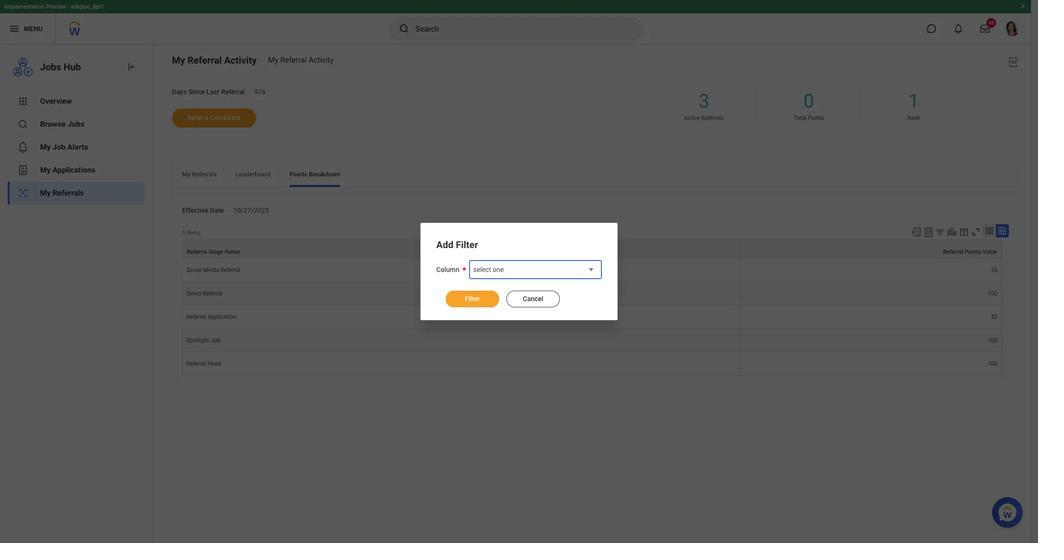 Task type: vqa. For each thing, say whether or not it's contained in the screenshot.
3
yes



Task type: describe. For each thing, give the bounding box(es) containing it.
refer a candidate button
[[172, 108, 256, 128]]

social
[[186, 267, 202, 273]]

items
[[187, 230, 201, 236]]

0 horizontal spatial activity
[[224, 54, 257, 66]]

points inside popup button
[[965, 248, 982, 255]]

region inside add filter dialog
[[437, 283, 602, 308]]

1 horizontal spatial my referral activity
[[268, 56, 334, 65]]

active
[[685, 115, 700, 121]]

row containing referral application
[[182, 305, 1003, 329]]

50
[[992, 313, 998, 320]]

effective date element
[[233, 201, 269, 215]]

since
[[188, 88, 205, 96]]

0 total points
[[794, 90, 825, 121]]

days since last referral
[[172, 88, 245, 96]]

notifications large image inside my job alerts link
[[17, 142, 29, 153]]

my referrals inside navigation pane region
[[40, 188, 84, 197]]

search image
[[398, 23, 410, 34]]

0 horizontal spatial my referral activity
[[172, 54, 257, 66]]

implementation preview -   adeptai_dpt1
[[4, 3, 104, 10]]

0 vertical spatial filter
[[456, 239, 478, 251]]

stage
[[209, 248, 223, 255]]

referral application
[[186, 313, 236, 320]]

click to view/edit grid preferences image
[[959, 227, 970, 237]]

direct referral
[[186, 290, 223, 297]]

direct
[[186, 290, 201, 297]]

10/27/2023
[[233, 206, 269, 214]]

row containing spotlight job
[[182, 329, 1003, 352]]

cancel button
[[507, 291, 560, 307]]

document star image
[[17, 164, 29, 176]]

spotlight job
[[186, 337, 220, 343]]

refer a candidate
[[187, 114, 241, 121]]

fullscreen image
[[971, 227, 982, 237]]

select one button
[[469, 260, 602, 280]]

add filter dialog
[[421, 223, 618, 320]]

referral stage name
[[187, 248, 240, 255]]

export to excel image
[[912, 227, 922, 237]]

0 horizontal spatial points
[[290, 171, 308, 178]]

implementation
[[4, 3, 44, 10]]

last
[[207, 88, 220, 96]]

100 for referral hired
[[989, 360, 998, 367]]

points breakdown
[[290, 171, 340, 178]]

social media referral
[[186, 267, 240, 273]]

total
[[794, 115, 807, 121]]

notifications large image inside implementation preview -   adeptai_dpt1 banner
[[954, 24, 964, 33]]

navigation pane region
[[0, 44, 153, 543]]

976
[[254, 88, 266, 96]]

browse jobs
[[40, 120, 84, 129]]

my referrals link
[[8, 182, 145, 205]]

overview
[[40, 97, 72, 106]]

job for my
[[53, 142, 66, 152]]

effective
[[182, 206, 208, 214]]

0
[[804, 90, 815, 112]]

jobs hub
[[40, 61, 81, 73]]

select
[[474, 266, 491, 273]]

add filter
[[437, 239, 478, 251]]

referral points value button
[[741, 240, 1002, 258]]

days since last referral element
[[254, 82, 266, 96]]

1 rank
[[908, 90, 921, 121]]

add
[[437, 239, 454, 251]]

my inside 'tab list'
[[182, 171, 191, 178]]

select to filter grid data image
[[936, 227, 946, 237]]

referrals inside navigation pane region
[[53, 188, 84, 197]]

leaderboard
[[236, 171, 271, 178]]

row containing referral stage name
[[182, 239, 1003, 258]]

referrals inside 'tab list'
[[192, 171, 217, 178]]

referral stage name button
[[183, 240, 740, 258]]

0 horizontal spatial jobs
[[40, 61, 61, 73]]

tab list containing my referrals
[[173, 164, 1019, 187]]

days
[[172, 88, 187, 96]]

3
[[699, 90, 710, 112]]

expand table image
[[998, 226, 1008, 236]]



Task type: locate. For each thing, give the bounding box(es) containing it.
1 vertical spatial filter
[[465, 295, 481, 303]]

row
[[182, 239, 1003, 258], [182, 258, 1003, 282], [182, 282, 1003, 305], [182, 305, 1003, 329], [182, 329, 1003, 352], [182, 352, 1003, 376]]

2 vertical spatial referrals
[[53, 188, 84, 197]]

2 vertical spatial points
[[965, 248, 982, 255]]

referrals up effective date
[[192, 171, 217, 178]]

1 vertical spatial my referrals
[[40, 188, 84, 197]]

1 vertical spatial jobs
[[68, 120, 84, 129]]

1 vertical spatial referrals
[[192, 171, 217, 178]]

4 row from the top
[[182, 305, 1003, 329]]

jobs hub element
[[40, 60, 118, 74]]

0 vertical spatial my referrals
[[182, 171, 217, 178]]

hired
[[208, 360, 221, 367]]

job inside my job alerts link
[[53, 142, 66, 152]]

6 row from the top
[[182, 352, 1003, 376]]

my referrals up effective date
[[182, 171, 217, 178]]

jobs down overview link
[[68, 120, 84, 129]]

effective date
[[182, 206, 224, 214]]

1 row from the top
[[182, 239, 1003, 258]]

my applications link
[[8, 159, 145, 182]]

points
[[808, 115, 825, 121], [290, 171, 308, 178], [965, 248, 982, 255]]

overview link
[[8, 90, 145, 113]]

0 horizontal spatial my referrals
[[40, 188, 84, 197]]

1 horizontal spatial points
[[808, 115, 825, 121]]

filter down select
[[465, 295, 481, 303]]

value
[[983, 248, 998, 255]]

job left the alerts
[[53, 142, 66, 152]]

browse
[[40, 120, 66, 129]]

0 horizontal spatial referrals
[[53, 188, 84, 197]]

1 horizontal spatial my referrals
[[182, 171, 217, 178]]

job for spotlight
[[211, 337, 220, 343]]

view printable version (pdf) image
[[1008, 56, 1020, 68]]

row containing referral hired
[[182, 352, 1003, 376]]

points left the breakdown
[[290, 171, 308, 178]]

0 horizontal spatial notifications large image
[[17, 142, 29, 153]]

my job alerts link
[[8, 136, 145, 159]]

my applications
[[40, 165, 95, 174]]

job right spotlight
[[211, 337, 220, 343]]

applications
[[53, 165, 95, 174]]

adeptai_dpt1
[[71, 3, 104, 10]]

jobs
[[40, 61, 61, 73], [68, 120, 84, 129]]

2 vertical spatial 100
[[989, 360, 998, 367]]

alerts
[[67, 142, 88, 152]]

-
[[67, 3, 69, 10]]

region
[[437, 283, 602, 308]]

inbox large image
[[981, 24, 991, 33]]

referral hired
[[186, 360, 221, 367]]

application
[[208, 313, 236, 320]]

my referrals down my applications at the top left of the page
[[40, 188, 84, 197]]

my referrals image
[[17, 187, 29, 199]]

1 100 from the top
[[989, 290, 998, 297]]

job
[[53, 142, 66, 152], [211, 337, 220, 343]]

100
[[989, 290, 998, 297], [989, 337, 998, 343], [989, 360, 998, 367]]

a
[[205, 114, 209, 121]]

100 for spotlight job
[[989, 337, 998, 343]]

my referrals inside 'tab list'
[[182, 171, 217, 178]]

notifications large image left inbox large image
[[954, 24, 964, 33]]

column
[[437, 266, 460, 273]]

1 vertical spatial points
[[290, 171, 308, 178]]

2 row from the top
[[182, 258, 1003, 282]]

name
[[225, 248, 240, 255]]

2 100 from the top
[[989, 337, 998, 343]]

referrals
[[702, 115, 725, 121], [192, 171, 217, 178], [53, 188, 84, 197]]

2 horizontal spatial points
[[965, 248, 982, 255]]

candidate
[[210, 114, 241, 121]]

referral points value
[[944, 248, 998, 255]]

refer
[[187, 114, 203, 121]]

implementation preview -   adeptai_dpt1 banner
[[0, 0, 1032, 44]]

notifications large image
[[954, 24, 964, 33], [17, 142, 29, 153]]

referrals down my applications at the top left of the page
[[53, 188, 84, 197]]

filter button
[[446, 291, 500, 307]]

heatmap image
[[17, 96, 29, 107]]

2 horizontal spatial referrals
[[702, 115, 725, 121]]

region containing filter
[[437, 283, 602, 308]]

notifications large image up document star icon
[[17, 142, 29, 153]]

select one
[[474, 266, 504, 273]]

1 horizontal spatial jobs
[[68, 120, 84, 129]]

0 vertical spatial notifications large image
[[954, 24, 964, 33]]

3 row from the top
[[182, 282, 1003, 305]]

5 row from the top
[[182, 329, 1003, 352]]

toolbar
[[907, 224, 1010, 239]]

jobs left 'hub'
[[40, 61, 61, 73]]

referrals inside 3 active referrals
[[702, 115, 725, 121]]

0 horizontal spatial job
[[53, 142, 66, 152]]

rank
[[908, 115, 921, 121]]

0 vertical spatial jobs
[[40, 61, 61, 73]]

filter
[[456, 239, 478, 251], [465, 295, 481, 303]]

20
[[992, 267, 998, 273]]

1 horizontal spatial referrals
[[192, 171, 217, 178]]

close environment banner image
[[1021, 3, 1027, 9]]

0 vertical spatial job
[[53, 142, 66, 152]]

one
[[493, 266, 504, 273]]

my
[[172, 54, 185, 66], [268, 56, 279, 65], [40, 142, 51, 152], [40, 165, 51, 174], [182, 171, 191, 178], [40, 188, 51, 197]]

cancel
[[523, 295, 544, 303]]

my job alerts
[[40, 142, 88, 152]]

points right total at the top
[[808, 115, 825, 121]]

points left value
[[965, 248, 982, 255]]

activity
[[224, 54, 257, 66], [309, 56, 334, 65]]

expand/collapse chart image
[[948, 227, 958, 237]]

breakdown
[[309, 171, 340, 178]]

my referrals
[[182, 171, 217, 178], [40, 188, 84, 197]]

spotlight
[[186, 337, 209, 343]]

search image
[[17, 119, 29, 130]]

1 vertical spatial job
[[211, 337, 220, 343]]

row containing direct referral
[[182, 282, 1003, 305]]

media
[[203, 267, 219, 273]]

5
[[182, 230, 185, 236]]

1
[[909, 90, 920, 112]]

0 vertical spatial referrals
[[702, 115, 725, 121]]

table image
[[985, 226, 995, 236]]

3 100 from the top
[[989, 360, 998, 367]]

browse jobs link
[[8, 113, 145, 136]]

filter inside 'button'
[[465, 295, 481, 303]]

export to worksheets image
[[924, 227, 935, 238]]

profile logan mcneil element
[[999, 18, 1026, 39]]

preview
[[46, 3, 66, 10]]

1 vertical spatial 100
[[989, 337, 998, 343]]

1 vertical spatial notifications large image
[[17, 142, 29, 153]]

tab list
[[173, 164, 1019, 187]]

referral
[[188, 54, 222, 66], [281, 56, 307, 65], [221, 88, 245, 96], [187, 248, 207, 255], [944, 248, 964, 255], [221, 267, 240, 273], [203, 290, 223, 297], [186, 313, 206, 320], [186, 360, 206, 367]]

transformation import image
[[126, 61, 137, 73]]

0 vertical spatial 100
[[989, 290, 998, 297]]

5 items
[[182, 230, 201, 236]]

0 vertical spatial points
[[808, 115, 825, 121]]

row containing social media referral
[[182, 258, 1003, 282]]

filter right add
[[456, 239, 478, 251]]

3 active referrals
[[685, 90, 725, 121]]

date
[[210, 206, 224, 214]]

referrals down 3
[[702, 115, 725, 121]]

100 for direct referral
[[989, 290, 998, 297]]

hub
[[64, 61, 81, 73]]

points inside the 0 total points
[[808, 115, 825, 121]]

1 horizontal spatial job
[[211, 337, 220, 343]]

1 horizontal spatial notifications large image
[[954, 24, 964, 33]]

1 horizontal spatial activity
[[309, 56, 334, 65]]

my referral activity
[[172, 54, 257, 66], [268, 56, 334, 65]]



